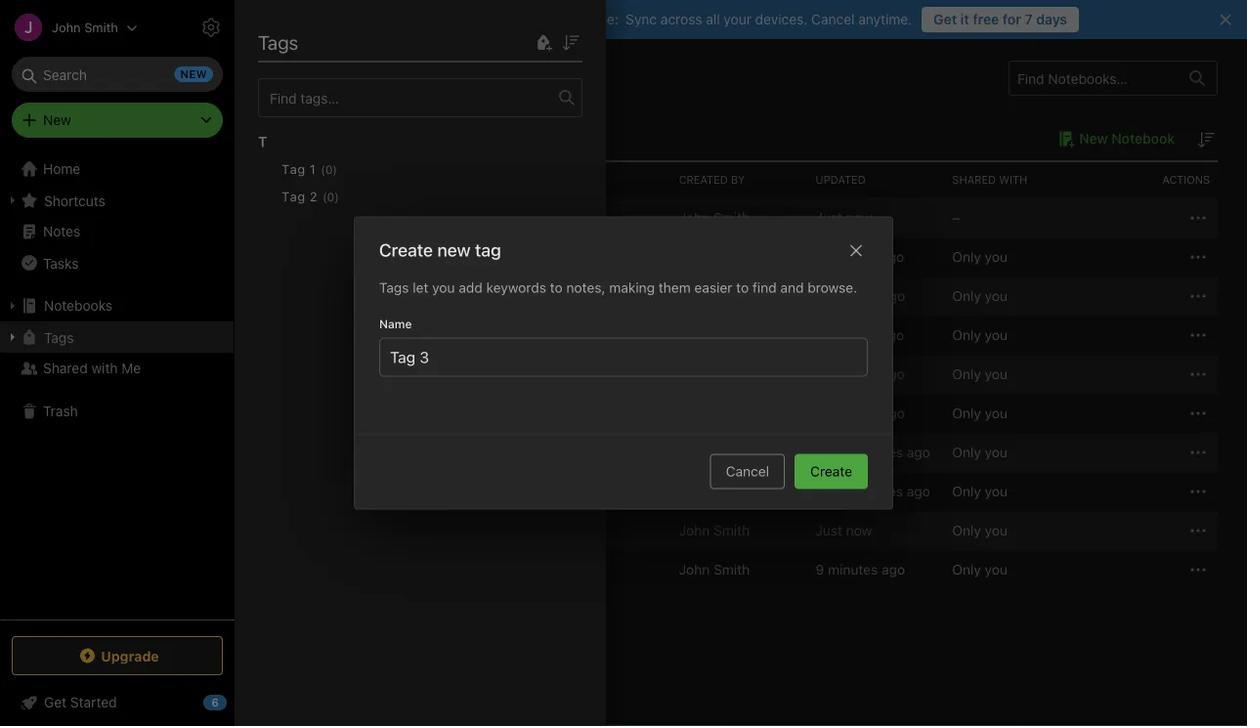 Task type: vqa. For each thing, say whether or not it's contained in the screenshot.
Note 8 a
yes



Task type: locate. For each thing, give the bounding box(es) containing it.
0 vertical spatial now
[[846, 210, 872, 226]]

minutes inside note 7 row
[[853, 444, 903, 460]]

5 minutes ago inside note 5 row
[[816, 405, 905, 421]]

1 horizontal spatial tags
[[258, 30, 299, 53]]

notebook inside first notebook row
[[355, 210, 417, 226]]

1 only you from the top
[[953, 249, 1008, 265]]

0 vertical spatial )
[[333, 163, 337, 176]]

john smith down note 2 row
[[679, 327, 750, 343]]

7 minutes ago inside the note 1 row
[[816, 249, 904, 265]]

7 smith from the top
[[714, 523, 750, 539]]

8 only from the top
[[953, 523, 981, 539]]

just for –
[[816, 210, 843, 226]]

create down first notebook ( 9 ) at the left top
[[379, 240, 433, 261]]

9 only you from the top
[[953, 562, 1008, 578]]

None search field
[[25, 57, 209, 92]]

few for note 7
[[827, 444, 850, 460]]

1 vertical spatial cancel
[[726, 463, 769, 480]]

new inside 'new' popup button
[[43, 112, 71, 128]]

) up tag 2 ( 0 ) on the left of page
[[333, 163, 337, 176]]

row group
[[264, 198, 1218, 590]]

john smith inside note 2 row
[[679, 288, 750, 304]]

only you inside note 7 row
[[953, 444, 1008, 460]]

0 vertical spatial 5 minutes ago
[[816, 366, 905, 382]]

create new tag image
[[532, 31, 555, 54]]

notes
[[43, 223, 80, 240]]

john smith for note 8
[[679, 483, 750, 500]]

tag down title
[[282, 189, 306, 204]]

just now for –
[[816, 210, 872, 226]]

2 a from the top
[[816, 483, 823, 500]]

1 john smith from the top
[[679, 210, 750, 226]]

2 for from the left
[[1003, 11, 1022, 27]]

1 horizontal spatial 2
[[359, 288, 367, 304]]

( up first
[[323, 190, 327, 204]]

(
[[321, 163, 325, 176], [323, 190, 327, 204], [422, 210, 427, 226]]

shared
[[43, 360, 88, 376]]

2 few from the top
[[827, 483, 850, 500]]

7 minutes ago
[[816, 249, 904, 265], [816, 327, 904, 343]]

few inside note 7 row
[[827, 444, 850, 460]]

days
[[1037, 11, 1068, 27]]

just down create button
[[816, 523, 843, 539]]

note for note 5
[[325, 405, 355, 422]]

smith left find
[[714, 288, 750, 304]]

tags right the settings image
[[258, 30, 299, 53]]

5 john from the top
[[679, 444, 710, 460]]

smith inside things to do row
[[714, 562, 750, 578]]

john smith inside note 3 row
[[679, 327, 750, 343]]

7 up browse.
[[816, 249, 823, 265]]

you for note 5
[[985, 405, 1008, 421]]

new
[[43, 112, 71, 128], [1080, 131, 1108, 147]]

only you inside note 2 row
[[953, 288, 1008, 304]]

5 note from the top
[[325, 405, 355, 422]]

1 up tag 2 ( 0 ) on the left of page
[[310, 162, 316, 176]]

2 just from the top
[[816, 523, 843, 539]]

0 vertical spatial notebook
[[1112, 131, 1175, 147]]

9 up create new tag
[[427, 210, 435, 226]]

7 up 8
[[359, 445, 366, 461]]

4
[[359, 366, 367, 382]]

9 minutes ago for things to do
[[816, 562, 905, 578]]

1 horizontal spatial for
[[1003, 11, 1022, 27]]

6 only you from the top
[[953, 444, 1008, 460]]

expand notebooks image
[[5, 298, 21, 314]]

1 vertical spatial few
[[827, 483, 850, 500]]

1 horizontal spatial cancel
[[812, 11, 855, 27]]

to inside button
[[371, 562, 384, 578]]

note for note 1
[[325, 249, 355, 265]]

1 vertical spatial a few minutes ago
[[816, 483, 931, 500]]

1 for tag 1 ( 0 )
[[310, 162, 316, 176]]

note inside note 2 button
[[325, 288, 355, 304]]

note left the 3 on the top left
[[325, 327, 355, 343]]

note inside note 4 button
[[325, 366, 355, 382]]

) inside tag 2 ( 0 )
[[335, 190, 339, 204]]

4 only you from the top
[[953, 366, 1008, 382]]

1 vertical spatial )
[[335, 190, 339, 204]]

john smith down note 9 row
[[679, 562, 750, 578]]

note inside 'button'
[[325, 249, 355, 265]]

tree
[[0, 153, 235, 619]]

2 inside the t "row group"
[[310, 189, 318, 204]]

create right cancel "button"
[[810, 463, 852, 480]]

6 note from the top
[[325, 445, 355, 461]]

note up note 7
[[325, 405, 355, 422]]

actions button
[[1081, 162, 1218, 197]]

) up create new tag
[[435, 210, 440, 226]]

only you for note 2
[[953, 288, 1008, 304]]

try evernote personal for free: sync across all your devices. cancel anytime.
[[419, 11, 912, 27]]

title
[[272, 174, 301, 186]]

smith inside note 2 row
[[714, 288, 750, 304]]

( inside 'tag 1 ( 0 )'
[[321, 163, 325, 176]]

0 vertical spatial notebooks
[[264, 66, 357, 89]]

1 9 minutes ago from the top
[[816, 288, 905, 304]]

1 left notebook
[[264, 130, 271, 147]]

new down find notebooks… text field
[[1080, 131, 1108, 147]]

notebook for new
[[1112, 131, 1175, 147]]

5 john smith from the top
[[679, 444, 750, 460]]

note 4
[[325, 366, 367, 382]]

1 horizontal spatial create
[[810, 463, 852, 480]]

1 smith from the top
[[714, 210, 750, 226]]

8 john from the top
[[679, 562, 710, 578]]

note 5
[[325, 405, 367, 422]]

9 down note 9 row
[[816, 562, 824, 578]]

0 vertical spatial 7 minutes ago
[[816, 249, 904, 265]]

for right the free
[[1003, 11, 1022, 27]]

john smith for note 2
[[679, 288, 750, 304]]

tag for tag 2
[[282, 189, 306, 204]]

notebooks link
[[0, 290, 234, 322]]

tag
[[475, 240, 501, 261]]

( for 1
[[321, 163, 325, 176]]

now up close icon
[[846, 210, 872, 226]]

cell
[[671, 394, 808, 433]]

just now inside note 9 row
[[816, 523, 872, 539]]

1 a from the top
[[816, 444, 823, 460]]

now inside note 9 row
[[846, 523, 872, 539]]

john smith inside note 9 row
[[679, 523, 750, 539]]

5 minutes ago up create button
[[816, 405, 905, 421]]

only inside note 9 row
[[953, 523, 981, 539]]

smith inside first notebook row
[[714, 210, 750, 226]]

2 only you from the top
[[953, 288, 1008, 304]]

for for 7
[[1003, 11, 1022, 27]]

only you inside note 8 row
[[953, 483, 1008, 500]]

1 vertical spatial new
[[1080, 131, 1108, 147]]

notebook right first
[[355, 210, 417, 226]]

2 vertical spatial (
[[422, 210, 427, 226]]

1 vertical spatial 5 minutes ago
[[816, 405, 905, 421]]

5 down 4
[[359, 405, 367, 422]]

smith inside note 3 row
[[714, 327, 750, 343]]

notebooks down tasks
[[44, 298, 113, 314]]

actions
[[1163, 174, 1210, 186]]

note for note 7
[[325, 445, 355, 461]]

new up 'home'
[[43, 112, 71, 128]]

7 minutes ago down browse.
[[816, 327, 904, 343]]

you for note 7
[[985, 444, 1008, 460]]

0 vertical spatial a
[[816, 444, 823, 460]]

6 john smith from the top
[[679, 483, 750, 500]]

john inside first notebook row
[[679, 210, 710, 226]]

7 note from the top
[[325, 484, 355, 500]]

notebook for first
[[355, 210, 417, 226]]

1
[[264, 130, 271, 147], [310, 162, 316, 176], [359, 249, 365, 265]]

notebook
[[1112, 131, 1175, 147], [355, 210, 417, 226]]

only inside note 7 row
[[953, 444, 981, 460]]

8 note from the top
[[325, 523, 355, 539]]

9 only from the top
[[953, 562, 981, 578]]

9 minutes ago for note 2
[[816, 288, 905, 304]]

0 vertical spatial 0
[[325, 163, 333, 176]]

4 john smith from the top
[[679, 366, 750, 382]]

home
[[43, 161, 80, 177]]

1 vertical spatial just
[[816, 523, 843, 539]]

2 inside note 2 button
[[359, 288, 367, 304]]

) up first
[[335, 190, 339, 204]]

note 7 row
[[264, 433, 1218, 472]]

2 john from the top
[[679, 288, 710, 304]]

new notebook
[[1080, 131, 1175, 147]]

first notebook ( 9 )
[[324, 210, 440, 226]]

6 only from the top
[[953, 444, 981, 460]]

only you inside note 4 row
[[953, 366, 1008, 382]]

5 down browse.
[[816, 366, 824, 382]]

6 smith from the top
[[714, 483, 750, 500]]

smith down note 9 row
[[714, 562, 750, 578]]

2 only from the top
[[953, 288, 981, 304]]

note 1
[[325, 249, 365, 265]]

john smith inside note 8 row
[[679, 483, 750, 500]]

( for 2
[[323, 190, 327, 204]]

7 down browse.
[[816, 327, 823, 343]]

just now down create button
[[816, 523, 872, 539]]

5 up create button
[[816, 405, 824, 421]]

7 john smith from the top
[[679, 523, 750, 539]]

find
[[753, 280, 777, 296]]

2 smith from the top
[[714, 288, 750, 304]]

sync
[[626, 11, 657, 27]]

you inside note 8 row
[[985, 483, 1008, 500]]

7 inside note 3 row
[[816, 327, 823, 343]]

0 horizontal spatial notebooks
[[44, 298, 113, 314]]

john inside note 3 row
[[679, 327, 710, 343]]

1 up note 2
[[359, 249, 365, 265]]

7 left days
[[1025, 11, 1033, 27]]

notebook up 'actions' button at the top right of the page
[[1112, 131, 1175, 147]]

john smith down created by
[[679, 210, 750, 226]]

now down create button
[[846, 523, 872, 539]]

smith down note 7 row
[[714, 483, 750, 500]]

john smith down the note 1 row at the top
[[679, 288, 750, 304]]

2 horizontal spatial tags
[[379, 280, 409, 296]]

2 vertical spatial 1
[[359, 249, 365, 265]]

7 john from the top
[[679, 523, 710, 539]]

only you inside note 5 row
[[953, 405, 1008, 421]]

notebook
[[275, 130, 340, 147]]

created by button
[[671, 162, 808, 197]]

5 only you from the top
[[953, 405, 1008, 421]]

1 note from the top
[[325, 249, 355, 265]]

only inside note 4 row
[[953, 366, 981, 382]]

1 few from the top
[[827, 444, 850, 460]]

2 just now from the top
[[816, 523, 872, 539]]

8 only you from the top
[[953, 523, 1008, 539]]

0 vertical spatial tags
[[258, 30, 299, 53]]

note down note 5 on the bottom
[[325, 445, 355, 461]]

8 smith from the top
[[714, 562, 750, 578]]

1 just now from the top
[[816, 210, 872, 226]]

0 vertical spatial just
[[816, 210, 843, 226]]

5 minutes ago down browse.
[[816, 366, 905, 382]]

1 vertical spatial tags
[[379, 280, 409, 296]]

create new tag
[[379, 240, 501, 261]]

3 john smith from the top
[[679, 327, 750, 343]]

2 7 minutes ago from the top
[[816, 327, 904, 343]]

note inside the 'note 7' button
[[325, 445, 355, 461]]

note left 4
[[325, 366, 355, 382]]

note inside note 3 button
[[325, 327, 355, 343]]

1 vertical spatial create
[[810, 463, 852, 480]]

1 a few minutes ago from the top
[[816, 444, 931, 460]]

smith down note 2 row
[[714, 327, 750, 343]]

0 horizontal spatial cancel
[[726, 463, 769, 480]]

7 only from the top
[[953, 483, 981, 500]]

first notebook row
[[264, 198, 1218, 238]]

3 only you from the top
[[953, 327, 1008, 343]]

6 john from the top
[[679, 483, 710, 500]]

1 horizontal spatial notebooks
[[264, 66, 357, 89]]

( inside first notebook row
[[422, 210, 427, 226]]

9 down 8
[[359, 523, 367, 539]]

0 vertical spatial (
[[321, 163, 325, 176]]

0 vertical spatial a few minutes ago
[[816, 444, 931, 460]]

ago
[[881, 249, 904, 265], [882, 288, 905, 304], [881, 327, 904, 343], [882, 366, 905, 382], [882, 405, 905, 421], [907, 444, 931, 460], [907, 483, 931, 500], [882, 562, 905, 578]]

tags inside button
[[44, 329, 74, 345]]

john smith
[[679, 210, 750, 226], [679, 288, 750, 304], [679, 327, 750, 343], [679, 366, 750, 382], [679, 444, 750, 460], [679, 483, 750, 500], [679, 523, 750, 539], [679, 562, 750, 578]]

note 2 button
[[296, 284, 367, 308]]

just down updated
[[816, 210, 843, 226]]

minutes inside note 8 row
[[853, 483, 903, 500]]

0 for tag 2
[[327, 190, 335, 204]]

new notebook button
[[1052, 127, 1175, 151]]

now inside first notebook row
[[846, 210, 872, 226]]

0 horizontal spatial new
[[43, 112, 71, 128]]

only inside note 8 row
[[953, 483, 981, 500]]

only you
[[953, 249, 1008, 265], [953, 288, 1008, 304], [953, 327, 1008, 343], [953, 366, 1008, 382], [953, 405, 1008, 421], [953, 444, 1008, 460], [953, 483, 1008, 500], [953, 523, 1008, 539], [953, 562, 1008, 578]]

) for tag 2 ( 0 )
[[335, 190, 339, 204]]

note down note 1
[[325, 288, 355, 304]]

settings image
[[199, 16, 223, 39]]

smith inside note 8 row
[[714, 483, 750, 500]]

2 up the 3 on the top left
[[359, 288, 367, 304]]

0 horizontal spatial create
[[379, 240, 433, 261]]

0 horizontal spatial notebook
[[355, 210, 417, 226]]

0 horizontal spatial 2
[[310, 189, 318, 204]]

note left 8
[[325, 484, 355, 500]]

0 horizontal spatial for
[[564, 11, 583, 27]]

only for note 3
[[953, 327, 981, 343]]

note down first
[[325, 249, 355, 265]]

1 5 minutes ago from the top
[[816, 366, 905, 382]]

3 john from the top
[[679, 327, 710, 343]]

to
[[550, 280, 563, 296], [736, 280, 749, 296], [371, 562, 384, 578]]

4 note from the top
[[325, 366, 355, 382]]

0 up first
[[327, 190, 335, 204]]

0 vertical spatial 2
[[310, 189, 318, 204]]

add
[[459, 280, 483, 296]]

0 vertical spatial just now
[[816, 210, 872, 226]]

you inside note 4 row
[[985, 366, 1008, 382]]

a inside note 7 row
[[816, 444, 823, 460]]

5 only from the top
[[953, 405, 981, 421]]

1 horizontal spatial new
[[1080, 131, 1108, 147]]

a few minutes ago inside note 7 row
[[816, 444, 931, 460]]

1 now from the top
[[846, 210, 872, 226]]

0 horizontal spatial tags
[[44, 329, 74, 345]]

minutes
[[827, 249, 877, 265], [828, 288, 878, 304], [827, 327, 877, 343], [828, 366, 878, 382], [828, 405, 878, 421], [853, 444, 903, 460], [853, 483, 903, 500], [828, 562, 878, 578]]

t row group
[[258, 117, 598, 239]]

john inside note 7 row
[[679, 444, 710, 460]]

–
[[953, 210, 960, 226]]

0 vertical spatial 1
[[264, 130, 271, 147]]

0 vertical spatial new
[[43, 112, 71, 128]]

john inside note 2 row
[[679, 288, 710, 304]]

only inside note 2 row
[[953, 288, 981, 304]]

9 inside things to do row
[[816, 562, 824, 578]]

notebooks
[[264, 66, 357, 89], [44, 298, 113, 314]]

0 vertical spatial few
[[827, 444, 850, 460]]

john inside note 8 row
[[679, 483, 710, 500]]

john for note 8
[[679, 483, 710, 500]]

3 only from the top
[[953, 327, 981, 343]]

just now for only you
[[816, 523, 872, 539]]

9 inside button
[[359, 523, 367, 539]]

notebook inside new notebook button
[[1112, 131, 1175, 147]]

2 vertical spatial tags
[[44, 329, 74, 345]]

browse.
[[808, 280, 857, 296]]

7 minutes ago up browse.
[[816, 249, 904, 265]]

2 vertical spatial )
[[435, 210, 440, 226]]

tasks button
[[0, 247, 234, 279]]

for for free:
[[564, 11, 583, 27]]

4 john from the top
[[679, 366, 710, 382]]

john smith for note 4
[[679, 366, 750, 382]]

note 5 row
[[264, 394, 1218, 433]]

john smith down note 8 row
[[679, 523, 750, 539]]

john
[[679, 210, 710, 226], [679, 288, 710, 304], [679, 327, 710, 343], [679, 366, 710, 382], [679, 444, 710, 460], [679, 483, 710, 500], [679, 523, 710, 539], [679, 562, 710, 578]]

just
[[816, 210, 843, 226], [816, 523, 843, 539]]

2 note from the top
[[325, 288, 355, 304]]

1 just from the top
[[816, 210, 843, 226]]

only inside the note 1 row
[[953, 249, 981, 265]]

you inside things to do row
[[985, 562, 1008, 578]]

new inside new notebook button
[[1080, 131, 1108, 147]]

note 7
[[325, 445, 366, 461]]

john smith down note 5 row
[[679, 444, 750, 460]]

upgrade button
[[12, 636, 223, 676]]

7
[[1025, 11, 1033, 27], [816, 249, 823, 265], [816, 327, 823, 343], [359, 445, 366, 461]]

you inside note 2 row
[[985, 288, 1008, 304]]

tags left let
[[379, 280, 409, 296]]

you for things to do
[[985, 562, 1008, 578]]

note 4 row
[[264, 355, 1218, 394]]

shared
[[953, 174, 996, 186]]

2 5 minutes ago from the top
[[816, 405, 905, 421]]

0 inside 'tag 1 ( 0 )'
[[325, 163, 333, 176]]

you for note 4
[[985, 366, 1008, 382]]

john smith inside things to do row
[[679, 562, 750, 578]]

)
[[333, 163, 337, 176], [335, 190, 339, 204], [435, 210, 440, 226]]

1 vertical spatial notebooks
[[44, 298, 113, 314]]

john for note 7
[[679, 444, 710, 460]]

only inside note 3 row
[[953, 327, 981, 343]]

1 vertical spatial (
[[323, 190, 327, 204]]

note for note 9
[[325, 523, 355, 539]]

5 inside button
[[359, 405, 367, 422]]

tag up tag 2 ( 0 ) on the left of page
[[282, 162, 306, 176]]

minutes inside note 3 row
[[827, 327, 877, 343]]

john for things to do
[[679, 562, 710, 578]]

1 vertical spatial 2
[[359, 288, 367, 304]]

1 vertical spatial 7 minutes ago
[[816, 327, 904, 343]]

cancel button
[[710, 454, 785, 489]]

2 a few minutes ago from the top
[[816, 483, 931, 500]]

create
[[379, 240, 433, 261], [810, 463, 852, 480]]

created
[[679, 174, 728, 186]]

1 vertical spatial a
[[816, 483, 823, 500]]

smith for things to do
[[714, 562, 750, 578]]

2 john smith from the top
[[679, 288, 750, 304]]

making
[[609, 280, 655, 296]]

only for note 4
[[953, 366, 981, 382]]

minutes inside things to do row
[[828, 562, 878, 578]]

( up create new tag
[[422, 210, 427, 226]]

2
[[310, 189, 318, 204], [359, 288, 367, 304]]

to left do
[[371, 562, 384, 578]]

0 vertical spatial 9 minutes ago
[[816, 288, 905, 304]]

smith down note 8 row
[[714, 523, 750, 539]]

row group containing john smith
[[264, 198, 1218, 590]]

0 horizontal spatial to
[[371, 562, 384, 578]]

you inside note 3 row
[[985, 327, 1008, 343]]

just inside note 9 row
[[816, 523, 843, 539]]

Search text field
[[25, 57, 209, 92]]

1 horizontal spatial 1
[[310, 162, 316, 176]]

0 up tag 2 ( 0 ) on the left of page
[[325, 163, 333, 176]]

2 down 'tag 1 ( 0 )'
[[310, 189, 318, 204]]

smith down note 3 row
[[714, 366, 750, 382]]

cancel down note 5 row
[[726, 463, 769, 480]]

smith down note 5 row
[[714, 444, 750, 460]]

tag for tag 1
[[282, 162, 306, 176]]

9 minutes ago inside note 2 row
[[816, 288, 905, 304]]

2 tag from the top
[[282, 189, 306, 204]]

8 john smith from the top
[[679, 562, 750, 578]]

for
[[564, 11, 583, 27], [1003, 11, 1022, 27]]

minutes inside the note 1 row
[[827, 249, 877, 265]]

smith down the by
[[714, 210, 750, 226]]

( inside tag 2 ( 0 )
[[323, 190, 327, 204]]

Find Notebooks… text field
[[1010, 62, 1178, 94]]

a few minutes ago for 7
[[816, 444, 931, 460]]

0 inside tag 2 ( 0 )
[[327, 190, 335, 204]]

ago inside note 7 row
[[907, 444, 931, 460]]

1 only from the top
[[953, 249, 981, 265]]

7 only you from the top
[[953, 483, 1008, 500]]

1 7 minutes ago from the top
[[816, 249, 904, 265]]

john smith down note 7 row
[[679, 483, 750, 500]]

5 for note 5
[[816, 405, 824, 421]]

only for note 7
[[953, 444, 981, 460]]

things to do button
[[296, 558, 404, 582]]

1 horizontal spatial notebook
[[1112, 131, 1175, 147]]

3 note from the top
[[325, 327, 355, 343]]

upgrade
[[101, 648, 159, 664]]

1 vertical spatial 0
[[327, 190, 335, 204]]

2 now from the top
[[846, 523, 872, 539]]

0 vertical spatial create
[[379, 240, 433, 261]]

0 vertical spatial tag
[[282, 162, 306, 176]]

note 3 row
[[264, 316, 1218, 355]]

4 only from the top
[[953, 366, 981, 382]]

create for create new tag
[[379, 240, 433, 261]]

1 vertical spatial just now
[[816, 523, 872, 539]]

you inside note 5 row
[[985, 405, 1008, 421]]

1 notebook
[[264, 130, 340, 147]]

7 inside button
[[1025, 11, 1033, 27]]

only you for note 5
[[953, 405, 1008, 421]]

to left notes,
[[550, 280, 563, 296]]

1 for from the left
[[564, 11, 583, 27]]

a inside note 8 row
[[816, 483, 823, 500]]

1 vertical spatial now
[[846, 523, 872, 539]]

1 tag from the top
[[282, 162, 306, 176]]

9 right and
[[816, 288, 824, 304]]

notebooks up notebook
[[264, 66, 357, 89]]

you inside note 7 row
[[985, 444, 1008, 460]]

1 vertical spatial notebook
[[355, 210, 417, 226]]

john for note 3
[[679, 327, 710, 343]]

9 inside first notebook row
[[427, 210, 435, 226]]

( up tag 2 ( 0 ) on the left of page
[[321, 163, 325, 176]]

to left find
[[736, 280, 749, 296]]

for left free:
[[564, 11, 583, 27]]

john smith down note 3 row
[[679, 366, 750, 382]]

only you inside note 3 row
[[953, 327, 1008, 343]]

new for new notebook
[[1080, 131, 1108, 147]]

1 john from the top
[[679, 210, 710, 226]]

only inside note 5 row
[[953, 405, 981, 421]]

note down note 8
[[325, 523, 355, 539]]

smith inside note 7 row
[[714, 444, 750, 460]]

1 vertical spatial tag
[[282, 189, 306, 204]]

1 inside 'button'
[[359, 249, 365, 265]]

with
[[91, 360, 118, 376]]

5 smith from the top
[[714, 444, 750, 460]]

4 smith from the top
[[714, 366, 750, 382]]

2 9 minutes ago from the top
[[816, 562, 905, 578]]

3 smith from the top
[[714, 327, 750, 343]]

1 vertical spatial 1
[[310, 162, 316, 176]]

) inside first notebook row
[[435, 210, 440, 226]]

1 vertical spatial 9 minutes ago
[[816, 562, 905, 578]]

note 2 row
[[264, 277, 1218, 316]]

9
[[427, 210, 435, 226], [816, 288, 824, 304], [359, 523, 367, 539], [816, 562, 824, 578]]

only for things to do
[[953, 562, 981, 578]]

0 for tag 1
[[325, 163, 333, 176]]

2 for note
[[359, 288, 367, 304]]

2 horizontal spatial 1
[[359, 249, 365, 265]]

minutes inside note 4 row
[[828, 366, 878, 382]]

smith for note 8
[[714, 483, 750, 500]]

you inside the note 1 row
[[985, 249, 1008, 265]]

tags up shared
[[44, 329, 74, 345]]

a few minutes ago
[[816, 444, 931, 460], [816, 483, 931, 500]]

it
[[961, 11, 970, 27]]

just now up close icon
[[816, 210, 872, 226]]

cancel right devices.
[[812, 11, 855, 27]]



Task type: describe. For each thing, give the bounding box(es) containing it.
note 9
[[325, 523, 367, 539]]

Find tags… text field
[[259, 85, 559, 111]]

john smith inside first notebook row
[[679, 210, 750, 226]]

only you for note 7
[[953, 444, 1008, 460]]

a for note 8
[[816, 483, 823, 500]]

5 minutes ago for 4
[[816, 366, 905, 382]]

a few minutes ago for 8
[[816, 483, 931, 500]]

ago inside note 3 row
[[881, 327, 904, 343]]

minutes inside note 5 row
[[828, 405, 878, 421]]

trash
[[43, 403, 78, 419]]

5 minutes ago for 5
[[816, 405, 905, 421]]

now for only you
[[846, 523, 872, 539]]

things to do row
[[264, 550, 1218, 590]]

shared with me
[[43, 360, 141, 376]]

tree containing home
[[0, 153, 235, 619]]

john inside note 9 row
[[679, 523, 710, 539]]

close image
[[845, 239, 868, 262]]

note for note 4
[[325, 366, 355, 382]]

trash link
[[0, 396, 234, 427]]

note for note 3
[[325, 327, 355, 343]]

notebooks inside tree
[[44, 298, 113, 314]]

note 9 row
[[264, 511, 1218, 550]]

ago inside things to do row
[[882, 562, 905, 578]]

t
[[258, 133, 267, 150]]

tasks
[[43, 255, 79, 271]]

john smith for note 7
[[679, 444, 750, 460]]

expand tags image
[[5, 329, 21, 345]]

) for first notebook ( 9 )
[[435, 210, 440, 226]]

0 vertical spatial cancel
[[812, 11, 855, 27]]

free
[[973, 11, 999, 27]]

note 5 button
[[296, 402, 367, 425]]

easier
[[695, 280, 733, 296]]

note for note 8
[[325, 484, 355, 500]]

let
[[413, 280, 429, 296]]

you for note 2
[[985, 288, 1008, 304]]

7 inside button
[[359, 445, 366, 461]]

created by
[[679, 174, 745, 186]]

create button
[[795, 454, 868, 489]]

cell inside notebooks element
[[671, 394, 808, 433]]

you inside note 9 row
[[985, 523, 1008, 539]]

minutes inside note 2 row
[[828, 288, 878, 304]]

anytime.
[[859, 11, 912, 27]]

shared with
[[953, 174, 1028, 186]]

notes link
[[0, 216, 234, 247]]

just for only you
[[816, 523, 843, 539]]

name
[[379, 317, 412, 331]]

now for –
[[846, 210, 872, 226]]

smith for note 3
[[714, 327, 750, 343]]

john for note 2
[[679, 288, 710, 304]]

note 1 row
[[264, 238, 1218, 277]]

shared with button
[[945, 162, 1081, 197]]

devices.
[[755, 11, 808, 27]]

title button
[[264, 162, 671, 197]]

5 for note 4
[[816, 366, 824, 382]]

note 4 button
[[296, 363, 367, 386]]

notebooks element
[[235, 39, 1247, 726]]

across
[[661, 11, 702, 27]]

free:
[[586, 11, 619, 27]]

get it free for 7 days
[[934, 11, 1068, 27]]

note 7 button
[[296, 441, 366, 464]]

shortcuts button
[[0, 185, 234, 216]]

note 3 button
[[296, 324, 367, 347]]

a for note 7
[[816, 444, 823, 460]]

Name text field
[[388, 339, 859, 376]]

ago inside the note 1 row
[[881, 249, 904, 265]]

7 minutes ago inside note 3 row
[[816, 327, 904, 343]]

me
[[122, 360, 141, 376]]

do
[[387, 562, 404, 578]]

ago inside note 8 row
[[907, 483, 931, 500]]

1 for note 1
[[359, 249, 365, 265]]

get
[[934, 11, 957, 27]]

john for note 4
[[679, 366, 710, 382]]

note 8 row
[[264, 472, 1218, 511]]

new for new
[[43, 112, 71, 128]]

note 2
[[325, 288, 367, 304]]

tags let you add keywords to notes, making them easier to find and browse.
[[379, 280, 857, 296]]

tags button
[[0, 322, 234, 353]]

first
[[324, 210, 351, 226]]

note 8 button
[[296, 480, 367, 503]]

things to do
[[325, 562, 404, 578]]

you for note 8
[[985, 483, 1008, 500]]

only for note 2
[[953, 288, 981, 304]]

note 9 button
[[296, 519, 367, 543]]

only you for note 8
[[953, 483, 1008, 500]]

things
[[325, 562, 367, 578]]

ago inside note 2 row
[[882, 288, 905, 304]]

ago inside note 4 row
[[882, 366, 905, 382]]

note 1 button
[[296, 245, 365, 269]]

tag 1 ( 0 )
[[282, 162, 337, 176]]

try
[[419, 11, 440, 27]]

new button
[[12, 103, 223, 138]]

note 8
[[325, 484, 367, 500]]

only you for things to do
[[953, 562, 1008, 578]]

2 horizontal spatial to
[[736, 280, 749, 296]]

smith for note 4
[[714, 366, 750, 382]]

them
[[659, 280, 691, 296]]

9 inside note 2 row
[[816, 288, 824, 304]]

new
[[437, 240, 471, 261]]

notes,
[[567, 280, 606, 296]]

your
[[724, 11, 752, 27]]

evernote
[[444, 11, 501, 27]]

8
[[359, 484, 367, 500]]

with
[[999, 174, 1028, 186]]

create for create
[[810, 463, 852, 480]]

note 3
[[325, 327, 367, 343]]

all
[[706, 11, 720, 27]]

note for note 2
[[325, 288, 355, 304]]

) for tag 1 ( 0 )
[[333, 163, 337, 176]]

updated button
[[808, 162, 945, 197]]

keywords
[[486, 280, 546, 296]]

only for note 5
[[953, 405, 981, 421]]

and
[[781, 280, 804, 296]]

7 inside the note 1 row
[[816, 249, 823, 265]]

by
[[731, 174, 745, 186]]

john smith for note 3
[[679, 327, 750, 343]]

( for notebook
[[422, 210, 427, 226]]

smith for note 7
[[714, 444, 750, 460]]

smith for note 2
[[714, 288, 750, 304]]

only you for note 4
[[953, 366, 1008, 382]]

0 horizontal spatial 1
[[264, 130, 271, 147]]

ago inside note 5 row
[[882, 405, 905, 421]]

only you for note 3
[[953, 327, 1008, 343]]

you for note 3
[[985, 327, 1008, 343]]

3
[[359, 327, 367, 343]]

1 horizontal spatial to
[[550, 280, 563, 296]]

cancel inside "button"
[[726, 463, 769, 480]]

few for note 8
[[827, 483, 850, 500]]

updated
[[816, 174, 866, 186]]

shortcuts
[[44, 192, 105, 208]]

personal
[[505, 11, 561, 27]]

2 for tag
[[310, 189, 318, 204]]

only you inside the note 1 row
[[953, 249, 1008, 265]]

shared with me link
[[0, 353, 234, 384]]

tag 2 ( 0 )
[[282, 189, 339, 204]]

smith inside note 9 row
[[714, 523, 750, 539]]

john smith for things to do
[[679, 562, 750, 578]]

row group inside notebooks element
[[264, 198, 1218, 590]]

home link
[[0, 153, 235, 185]]

get it free for 7 days button
[[922, 7, 1079, 32]]

only you inside note 9 row
[[953, 523, 1008, 539]]

only for note 8
[[953, 483, 981, 500]]



